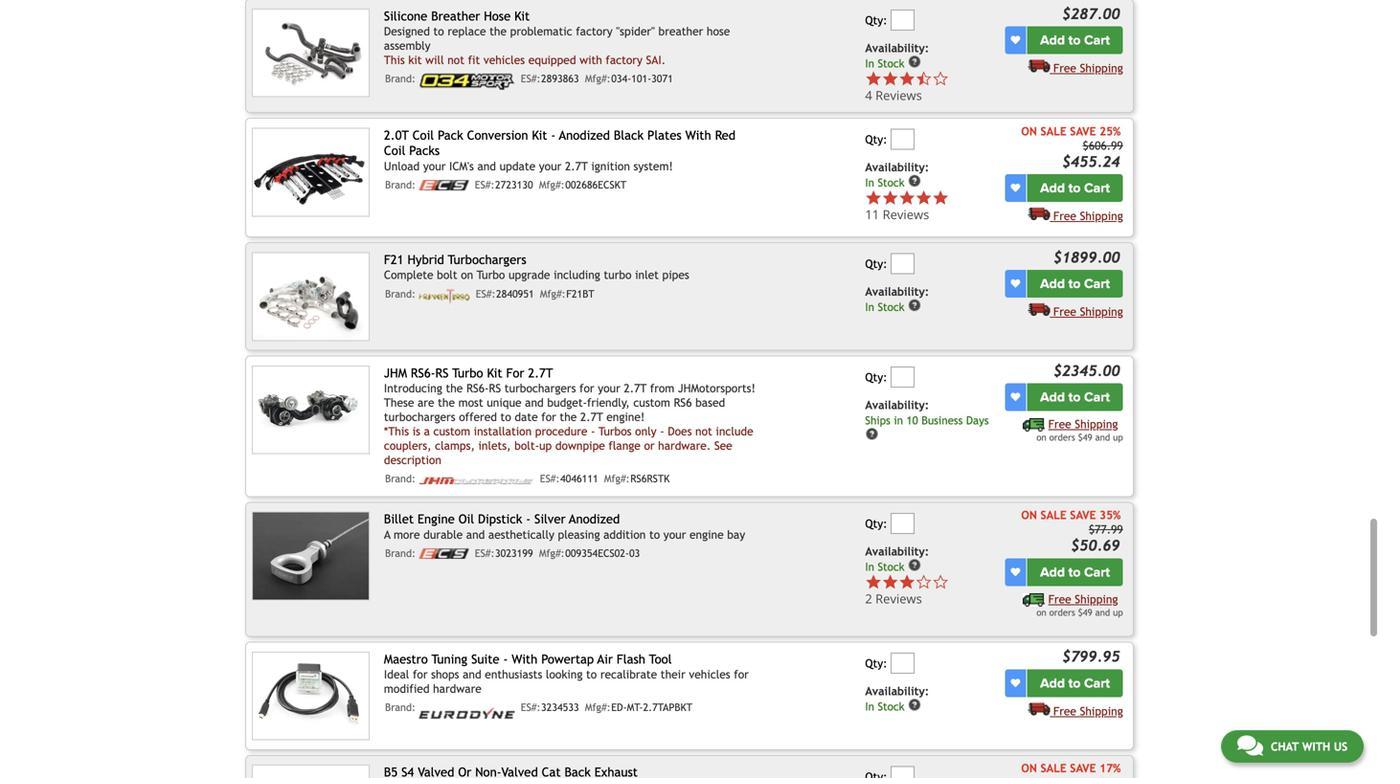 Task type: locate. For each thing, give the bounding box(es) containing it.
free shipping on orders $49 and up down $2345.00
[[1037, 418, 1123, 443]]

1 vertical spatial turbochargers
[[384, 411, 456, 424]]

$2345.00
[[1054, 362, 1120, 380]]

2 free shipping on orders $49 and up from the top
[[1037, 593, 1123, 618]]

6 add from the top
[[1040, 676, 1065, 692]]

1 free shipping on orders $49 and up from the top
[[1037, 418, 1123, 443]]

es#: left 3234533
[[521, 702, 541, 714]]

1 4 reviews link from the top
[[865, 70, 1002, 104]]

anodized inside billet engine oil dipstick - silver anodized a more durable and aesthetically pleasing addition to your engine bay
[[569, 512, 620, 527]]

question sign image up half star image
[[908, 55, 922, 68]]

3 save from the top
[[1070, 762, 1096, 776]]

anodized for 2
[[569, 512, 620, 527]]

1 vertical spatial custom
[[433, 425, 470, 438]]

reviews right 4
[[876, 87, 922, 104]]

air
[[598, 652, 613, 667]]

f21bt
[[566, 288, 594, 300]]

0 vertical spatial save
[[1070, 124, 1096, 138]]

availability: ships in 10 business days
[[865, 398, 989, 427]]

add for $2345.00
[[1040, 389, 1065, 406]]

orders
[[1049, 433, 1075, 443], [1049, 608, 1075, 618]]

question sign image for $1899.00
[[908, 299, 922, 312]]

up
[[1113, 433, 1123, 443], [539, 439, 552, 453], [1113, 608, 1123, 618]]

the down 'hose'
[[490, 25, 507, 38]]

es#4698873 - 041750la - b5 s4 valved or non-valved cat back exhaust - experience your driving passion with our ecs exhaust system! - ecs - audi image
[[252, 766, 370, 779]]

3 brand: from the top
[[385, 288, 416, 300]]

or
[[644, 439, 655, 453]]

0 vertical spatial add to wish list image
[[1011, 35, 1021, 45]]

0 vertical spatial add to wish list image
[[1011, 279, 1021, 289]]

5 stock from the top
[[878, 701, 905, 714]]

1 horizontal spatial custom
[[633, 396, 670, 410]]

2 vertical spatial on
[[1022, 762, 1037, 776]]

qty: up ships
[[865, 371, 888, 384]]

5 add to cart from the top
[[1040, 564, 1110, 581]]

1 add to cart from the top
[[1040, 32, 1110, 48]]

1 free shipping from the top
[[1054, 61, 1123, 75]]

breather
[[659, 25, 703, 38]]

1 vertical spatial sale
[[1041, 509, 1067, 522]]

2 ecs - corporate logo image from the top
[[419, 549, 469, 560]]

3 availability: in stock from the top
[[865, 285, 929, 314]]

1 horizontal spatial vehicles
[[689, 668, 731, 682]]

$455.24
[[1062, 153, 1120, 170]]

0 vertical spatial on
[[461, 268, 473, 282]]

sale up $455.24
[[1041, 124, 1067, 138]]

2 cart from the top
[[1084, 180, 1110, 196]]

add to wish list image for $455.24
[[1011, 183, 1021, 193]]

2 2 reviews link from the top
[[865, 590, 949, 608]]

add to cart button down the $50.69
[[1027, 559, 1123, 587]]

1 on from the top
[[1022, 124, 1037, 138]]

2 qty: from the top
[[865, 133, 888, 146]]

shipping down the $1899.00
[[1080, 305, 1123, 318]]

2.7t up the 002686ecskt
[[565, 160, 588, 173]]

star image
[[882, 70, 899, 87], [899, 190, 916, 206], [932, 190, 949, 206], [882, 574, 899, 591], [899, 574, 916, 591]]

1 vertical spatial on
[[1022, 509, 1037, 522]]

the
[[490, 25, 507, 38], [446, 382, 463, 395], [438, 396, 455, 410], [560, 411, 577, 424]]

2 orders from the top
[[1049, 608, 1075, 618]]

to down $799.95 on the bottom of the page
[[1069, 676, 1081, 692]]

the down budget-
[[560, 411, 577, 424]]

qty: for $1899.00
[[865, 257, 888, 271]]

3 qty: from the top
[[865, 257, 888, 271]]

coil up packs
[[413, 128, 434, 143]]

1 sale from the top
[[1041, 124, 1067, 138]]

5 qty: from the top
[[865, 517, 888, 531]]

2 vertical spatial add to wish list image
[[1011, 679, 1021, 689]]

3071
[[651, 73, 673, 85]]

3 add to wish list image from the top
[[1011, 568, 1021, 577]]

es#:
[[521, 73, 541, 85], [475, 179, 495, 191], [476, 288, 496, 300], [540, 473, 560, 485], [475, 548, 495, 560], [521, 702, 541, 714]]

0 horizontal spatial coil
[[384, 143, 406, 158]]

kit inside jhm rs6-rs turbo kit for 2.7t introducing the rs6-rs turbochargers for your 2.7t from jhmotorsports! these are the most unique and budget-friendly, custom rs6 based turbochargers offered to date for the 2.7t engine! *this is a custom installation procedure - turbos only - does not include couplers, clamps, inlets, bolt-up downpipe flange or hardware. see description
[[487, 366, 502, 381]]

1 availability: in stock from the top
[[865, 41, 929, 70]]

save inside on sale save 35% $77.99 $50.69
[[1070, 509, 1096, 522]]

reviews for 2 reviews
[[876, 590, 922, 608]]

add down $2345.00
[[1040, 389, 1065, 406]]

kit inside the 2.0t coil pack conversion kit - anodized black plates with red coil packs unload your icm's and update your 2.7t ignition system!
[[532, 128, 547, 143]]

1 horizontal spatial coil
[[413, 128, 434, 143]]

2.7t
[[565, 160, 588, 173], [528, 366, 553, 381], [624, 382, 647, 395], [580, 411, 603, 424]]

1 horizontal spatial rs6-
[[466, 382, 489, 395]]

equipped
[[528, 53, 576, 67]]

vehicles right fit
[[484, 53, 525, 67]]

qty: up 2
[[865, 517, 888, 531]]

0 vertical spatial $49
[[1078, 433, 1093, 443]]

add to cart button down $455.24
[[1027, 174, 1123, 202]]

0 vertical spatial kit
[[515, 8, 530, 23]]

to inside maestro tuning suite - with powertap air flash tool ideal for shops and enthusiasts looking to recalibrate their vehicles for modified hardware
[[586, 668, 597, 682]]

$77.99
[[1089, 523, 1123, 537]]

and inside billet engine oil dipstick - silver anodized a more durable and aesthetically pleasing addition to your engine bay
[[466, 528, 485, 542]]

question sign image for 4 reviews
[[908, 55, 922, 68]]

1 horizontal spatial not
[[695, 425, 712, 438]]

availability: up 2 reviews
[[865, 545, 929, 558]]

qty: down 2
[[865, 657, 888, 670]]

2 sale from the top
[[1041, 509, 1067, 522]]

add down on sale save 25% $606.99 $455.24
[[1040, 180, 1065, 196]]

free shipping image for $2345.00
[[1023, 419, 1045, 432]]

4 free shipping from the top
[[1054, 705, 1123, 718]]

add to cart
[[1040, 32, 1110, 48], [1040, 180, 1110, 196], [1040, 276, 1110, 292], [1040, 389, 1110, 406], [1040, 564, 1110, 581], [1040, 676, 1110, 692]]

add to wish list image for $1899.00
[[1011, 279, 1021, 289]]

2 vertical spatial sale
[[1041, 762, 1067, 776]]

billet engine oil dipstick - silver anodized link
[[384, 512, 620, 527]]

business
[[922, 414, 963, 427]]

save up $606.99
[[1070, 124, 1096, 138]]

unload
[[384, 160, 420, 173]]

add to cart down $455.24
[[1040, 180, 1110, 196]]

cart for $799.95
[[1084, 676, 1110, 692]]

anodized inside the 2.0t coil pack conversion kit - anodized black plates with red coil packs unload your icm's and update your 2.7t ignition system!
[[559, 128, 610, 143]]

4 qty: from the top
[[865, 371, 888, 384]]

mfg#: left "rs6rstk"
[[604, 473, 630, 485]]

es#4046111 - rs6rstk - jhm rs6-rs turbo kit for 2.7t - introducing the rs6-rs turbochargers for your 2.7t from jhmotorsports! these are the most unique and budget-friendly, custom rs6 based turbochargers offered to date for the 2.7t engine! - jh motorsports  - audi image
[[252, 366, 370, 455]]

availability: down 2 reviews
[[865, 685, 929, 698]]

custom down from
[[633, 396, 670, 410]]

turbo
[[477, 268, 505, 282], [452, 366, 483, 381]]

half star image
[[916, 70, 932, 87]]

0 vertical spatial coil
[[413, 128, 434, 143]]

empty star image for 2 reviews
[[932, 574, 949, 591]]

on
[[461, 268, 473, 282], [1037, 433, 1047, 443], [1037, 608, 1047, 618]]

unique
[[487, 396, 522, 410]]

add to cart for $287.00
[[1040, 32, 1110, 48]]

qty: for $2345.00
[[865, 371, 888, 384]]

1 add to wish list image from the top
[[1011, 279, 1021, 289]]

add down $799.95 on the bottom of the page
[[1040, 676, 1065, 692]]

0 vertical spatial with
[[580, 53, 602, 67]]

0 vertical spatial vehicles
[[484, 53, 525, 67]]

anodized up pleasing
[[569, 512, 620, 527]]

None text field
[[891, 10, 915, 31], [891, 653, 915, 674], [891, 767, 915, 779], [891, 10, 915, 31], [891, 653, 915, 674], [891, 767, 915, 779]]

jh motorsports  - corporate logo image
[[419, 477, 534, 485]]

not right does at the bottom of page
[[695, 425, 712, 438]]

reviews for 4 reviews
[[876, 87, 922, 104]]

with inside the 2.0t coil pack conversion kit - anodized black plates with red coil packs unload your icm's and update your 2.7t ignition system!
[[685, 128, 711, 143]]

0 vertical spatial turbo
[[477, 268, 505, 282]]

4 add to cart button from the top
[[1027, 384, 1123, 411]]

add to cart button down $799.95 on the bottom of the page
[[1027, 670, 1123, 698]]

3 add to wish list image from the top
[[1011, 679, 1021, 689]]

free shipping image for $799.95
[[1028, 702, 1050, 716]]

es#: 4046111 mfg#: rs6rstk
[[540, 473, 670, 485]]

reviews right 2
[[876, 590, 922, 608]]

- inside the 2.0t coil pack conversion kit - anodized black plates with red coil packs unload your icm's and update your 2.7t ignition system!
[[551, 128, 556, 143]]

1 question sign image from the top
[[908, 299, 922, 312]]

brand: for $287.00
[[385, 73, 416, 85]]

1 vertical spatial rs6-
[[466, 382, 489, 395]]

red
[[715, 128, 736, 143]]

rs
[[435, 366, 449, 381], [489, 382, 501, 395]]

$606.99
[[1083, 139, 1123, 152]]

dipstick
[[478, 512, 522, 527]]

2 vertical spatial reviews
[[876, 590, 922, 608]]

shipping up the $1899.00
[[1080, 209, 1123, 223]]

not
[[448, 53, 465, 67], [695, 425, 712, 438]]

es#3023199 - 009354ecs02-03 -  billet engine oil dipstick - silver anodized - a more durable and aesthetically pleasing addition to your engine bay - ecs - audi image
[[252, 512, 370, 601]]

with left "red"
[[685, 128, 711, 143]]

on left the '35%'
[[1022, 509, 1037, 522]]

2 horizontal spatial with
[[1302, 740, 1331, 754]]

4 brand: from the top
[[385, 473, 416, 485]]

system!
[[634, 160, 673, 173]]

brand: down "modified"
[[385, 702, 416, 714]]

0 vertical spatial rs6-
[[411, 366, 435, 381]]

your
[[423, 160, 446, 173], [539, 160, 562, 173], [598, 382, 621, 395], [664, 528, 686, 542]]

2 on from the top
[[1022, 509, 1037, 522]]

1 add to cart button from the top
[[1027, 26, 1123, 54]]

1 vertical spatial orders
[[1049, 608, 1075, 618]]

availability: up "in"
[[865, 398, 929, 412]]

save for $50.69
[[1070, 509, 1096, 522]]

ecs - corporate logo image for 2 reviews
[[419, 549, 469, 560]]

1 vertical spatial not
[[695, 425, 712, 438]]

2.7t left from
[[624, 382, 647, 395]]

save
[[1070, 124, 1096, 138], [1070, 509, 1096, 522], [1070, 762, 1096, 776]]

1 vertical spatial kit
[[532, 128, 547, 143]]

empty star image
[[932, 70, 949, 87], [916, 574, 932, 591], [932, 574, 949, 591]]

4 stock from the top
[[878, 561, 905, 574]]

on sale save 17%
[[1022, 762, 1121, 776]]

4 add from the top
[[1040, 389, 1065, 406]]

03
[[629, 548, 640, 560]]

availability: for question sign image under ships
[[865, 398, 929, 412]]

17%
[[1100, 762, 1121, 776]]

1 vertical spatial anodized
[[569, 512, 620, 527]]

qty:
[[865, 13, 888, 27], [865, 133, 888, 146], [865, 257, 888, 271], [865, 371, 888, 384], [865, 517, 888, 531], [865, 657, 888, 670]]

0 horizontal spatial not
[[448, 53, 465, 67]]

2 in from the top
[[865, 176, 875, 189]]

replace
[[448, 25, 486, 38]]

es#: for $2345.00
[[540, 473, 560, 485]]

vehicles inside silicone breather hose kit designed to replace the problematic factory "spider" breather hose assembly this kit will not fit vehicles equipped with factory sai.
[[484, 53, 525, 67]]

question sign image
[[908, 55, 922, 68], [908, 174, 922, 188], [865, 428, 879, 441], [908, 559, 922, 572]]

3023199
[[495, 548, 533, 560]]

brand: for $2345.00
[[385, 473, 416, 485]]

0 vertical spatial free shipping on orders $49 and up
[[1037, 418, 1123, 443]]

and
[[477, 160, 496, 173], [525, 396, 544, 410], [1095, 433, 1110, 443], [466, 528, 485, 542], [1095, 608, 1110, 618], [463, 668, 481, 682]]

us
[[1334, 740, 1348, 754]]

2 add to wish list image from the top
[[1011, 393, 1021, 402]]

1 vertical spatial with
[[685, 128, 711, 143]]

free down $2345.00
[[1049, 418, 1072, 431]]

availability: down 11 reviews
[[865, 285, 929, 298]]

save up $77.99 on the bottom right of the page
[[1070, 509, 1096, 522]]

- inside billet engine oil dipstick - silver anodized a more durable and aesthetically pleasing addition to your engine bay
[[526, 512, 531, 527]]

add to cart down the $1899.00
[[1040, 276, 1110, 292]]

2 vertical spatial add to wish list image
[[1011, 568, 1021, 577]]

1 in from the top
[[865, 57, 875, 70]]

1 cart from the top
[[1084, 32, 1110, 48]]

with left us
[[1302, 740, 1331, 754]]

tool
[[649, 652, 672, 667]]

11 reviews link
[[865, 190, 1002, 223], [865, 206, 949, 223]]

1 brand: from the top
[[385, 73, 416, 85]]

$50.69
[[1071, 538, 1120, 555]]

couplers,
[[384, 439, 432, 453]]

3 add to cart button from the top
[[1027, 270, 1123, 298]]

1 horizontal spatial with
[[685, 128, 711, 143]]

1 vertical spatial vehicles
[[689, 668, 731, 682]]

2 add to cart button from the top
[[1027, 174, 1123, 202]]

$1899.00
[[1054, 249, 1120, 266]]

to right addition
[[649, 528, 660, 542]]

add to wish list image for $50.69
[[1011, 568, 1021, 577]]

cart down the $287.00
[[1084, 32, 1110, 48]]

a
[[424, 425, 430, 438]]

3 free shipping from the top
[[1054, 305, 1123, 318]]

2 free shipping from the top
[[1054, 209, 1123, 223]]

0 vertical spatial rs
[[435, 366, 449, 381]]

002686ecskt
[[565, 179, 627, 191]]

1 horizontal spatial rs
[[489, 382, 501, 395]]

5 availability: in stock from the top
[[865, 685, 929, 714]]

1 availability: from the top
[[865, 41, 929, 54]]

2 add from the top
[[1040, 180, 1065, 196]]

6 brand: from the top
[[385, 702, 416, 714]]

1 vertical spatial $49
[[1078, 608, 1093, 618]]

1 vertical spatial free shipping on orders $49 and up
[[1037, 593, 1123, 618]]

0 vertical spatial orders
[[1049, 433, 1075, 443]]

in for 4
[[865, 57, 875, 70]]

1 vertical spatial ecs - corporate logo image
[[419, 549, 469, 560]]

cart down the $50.69
[[1084, 564, 1110, 581]]

brand: down complete
[[385, 288, 416, 300]]

upgrade
[[509, 268, 550, 282]]

availability: in stock for 4
[[865, 41, 929, 70]]

turbo inside f21 hybrid turbochargers complete bolt on turbo upgrade including turbo inlet pipes
[[477, 268, 505, 282]]

hybrid
[[408, 252, 444, 267]]

2 vertical spatial save
[[1070, 762, 1096, 776]]

shipping down $799.95 on the bottom of the page
[[1080, 705, 1123, 718]]

add to wish list image
[[1011, 35, 1021, 45], [1011, 183, 1021, 193], [1011, 568, 1021, 577]]

0 vertical spatial on
[[1022, 124, 1037, 138]]

3 availability: from the top
[[865, 285, 929, 298]]

0 vertical spatial sale
[[1041, 124, 1067, 138]]

$49 down $2345.00
[[1078, 433, 1093, 443]]

4 add to cart from the top
[[1040, 389, 1110, 406]]

free shipping image
[[1028, 59, 1050, 72], [1028, 207, 1050, 220], [1028, 303, 1050, 316], [1023, 419, 1045, 432], [1023, 594, 1045, 607], [1028, 702, 1050, 716]]

None text field
[[891, 129, 915, 150], [891, 253, 915, 274], [891, 367, 915, 388], [891, 513, 915, 534], [891, 129, 915, 150], [891, 253, 915, 274], [891, 367, 915, 388], [891, 513, 915, 534]]

these
[[384, 396, 414, 410]]

1 vertical spatial save
[[1070, 509, 1096, 522]]

2 stock from the top
[[878, 176, 905, 189]]

qty: down 4
[[865, 133, 888, 146]]

question sign image for 2 reviews
[[908, 559, 922, 572]]

es#3234533 - ed-mt-2.7tapbkt - maestro tuning suite - with powertap air flash tool - ideal for shops and enthusiasts looking to recalibrate their vehicles for modified hardware - eurodyne - audi image
[[252, 652, 370, 741]]

3 add from the top
[[1040, 276, 1065, 292]]

2 brand: from the top
[[385, 179, 416, 191]]

mfg#:
[[585, 73, 611, 85], [539, 179, 565, 191], [540, 288, 566, 300], [604, 473, 630, 485], [539, 548, 565, 560], [585, 702, 611, 714]]

most
[[458, 396, 483, 410]]

4 cart from the top
[[1084, 389, 1110, 406]]

sale for $50.69
[[1041, 509, 1067, 522]]

5 availability: from the top
[[865, 545, 929, 558]]

include
[[716, 425, 754, 438]]

1 ecs - corporate logo image from the top
[[419, 180, 469, 191]]

comments image
[[1237, 735, 1263, 758]]

fit
[[468, 53, 480, 67]]

on left 25%
[[1022, 124, 1037, 138]]

3 cart from the top
[[1084, 276, 1110, 292]]

- up es#: 2723130 mfg#: 002686ecskt
[[551, 128, 556, 143]]

1 11 reviews link from the top
[[865, 190, 1002, 223]]

mfg#: left f21bt
[[540, 288, 566, 300]]

2 availability: from the top
[[865, 160, 929, 174]]

1 vertical spatial turbo
[[452, 366, 483, 381]]

1 vertical spatial question sign image
[[908, 699, 922, 712]]

qty: up 4
[[865, 13, 888, 27]]

brand:
[[385, 73, 416, 85], [385, 179, 416, 191], [385, 288, 416, 300], [385, 473, 416, 485], [385, 548, 416, 560], [385, 702, 416, 714]]

up up $799.95 on the bottom of the page
[[1113, 608, 1123, 618]]

anodized
[[559, 128, 610, 143], [569, 512, 620, 527]]

1 horizontal spatial kit
[[515, 8, 530, 23]]

0 horizontal spatial vehicles
[[484, 53, 525, 67]]

on sale save 35% $77.99 $50.69
[[1022, 509, 1123, 555]]

add to wish list image
[[1011, 279, 1021, 289], [1011, 393, 1021, 402], [1011, 679, 1021, 689]]

in for 11
[[865, 176, 875, 189]]

6 add to cart button from the top
[[1027, 670, 1123, 698]]

ecs - corporate logo image
[[419, 180, 469, 191], [419, 549, 469, 560]]

and up date
[[525, 396, 544, 410]]

3234533
[[541, 702, 579, 714]]

to down $455.24
[[1069, 180, 1081, 196]]

1 2 reviews link from the top
[[865, 574, 1002, 608]]

2 horizontal spatial kit
[[532, 128, 547, 143]]

0 vertical spatial reviews
[[876, 87, 922, 104]]

reviews for 11 reviews
[[883, 206, 929, 223]]

brand: down this at top left
[[385, 73, 416, 85]]

brand: down description
[[385, 473, 416, 485]]

1 save from the top
[[1070, 124, 1096, 138]]

es#: left '4046111'
[[540, 473, 560, 485]]

2 availability: in stock from the top
[[865, 160, 929, 189]]

sale for $455.24
[[1041, 124, 1067, 138]]

0 vertical spatial custom
[[633, 396, 670, 410]]

factory left "spider"
[[576, 25, 613, 38]]

and down "oil"
[[466, 528, 485, 542]]

rs up the unique
[[489, 382, 501, 395]]

kit for for
[[487, 366, 502, 381]]

question sign image
[[908, 299, 922, 312], [908, 699, 922, 712]]

availability: in stock for 11
[[865, 160, 929, 189]]

kit up the unique
[[487, 366, 502, 381]]

1 vertical spatial reviews
[[883, 206, 929, 223]]

0 vertical spatial question sign image
[[908, 299, 922, 312]]

add to cart button down $2345.00
[[1027, 384, 1123, 411]]

2 add to cart from the top
[[1040, 180, 1110, 196]]

1 vertical spatial add to wish list image
[[1011, 393, 1021, 402]]

0 vertical spatial factory
[[576, 25, 613, 38]]

4 availability: from the top
[[865, 398, 929, 412]]

0 horizontal spatial rs6-
[[411, 366, 435, 381]]

0 horizontal spatial kit
[[487, 366, 502, 381]]

to down breather
[[433, 25, 444, 38]]

chat
[[1271, 740, 1299, 754]]

empty star image for 4 reviews
[[932, 70, 949, 87]]

on inside f21 hybrid turbochargers complete bolt on turbo upgrade including turbo inlet pipes
[[461, 268, 473, 282]]

es#2893863 - 034-101-3071 - silicone breather hose kit - designed to replace the problematic factory "spider" breather hose assembly - 034motorsport - audi image
[[252, 8, 370, 97]]

on left 17%
[[1022, 762, 1037, 776]]

1 qty: from the top
[[865, 13, 888, 27]]

complete
[[384, 268, 434, 282]]

2 save from the top
[[1070, 509, 1096, 522]]

a
[[384, 528, 390, 542]]

save inside on sale save 25% $606.99 $455.24
[[1070, 124, 1096, 138]]

save left 17%
[[1070, 762, 1096, 776]]

and right icm's
[[477, 160, 496, 173]]

- up aesthetically
[[526, 512, 531, 527]]

3 add to cart from the top
[[1040, 276, 1110, 292]]

free shipping image for $1899.00
[[1028, 303, 1050, 316]]

6 qty: from the top
[[865, 657, 888, 670]]

es#: left 2840951
[[476, 288, 496, 300]]

the right are
[[438, 396, 455, 410]]

sale
[[1041, 124, 1067, 138], [1041, 509, 1067, 522], [1041, 762, 1067, 776]]

on for $50.69
[[1022, 509, 1037, 522]]

availability: for question sign image for 4 reviews
[[865, 41, 929, 54]]

free shipping up the $1899.00
[[1054, 209, 1123, 223]]

the inside silicone breather hose kit designed to replace the problematic factory "spider" breather hose assembly this kit will not fit vehicles equipped with factory sai.
[[490, 25, 507, 38]]

2 $49 from the top
[[1078, 608, 1093, 618]]

cart for $1899.00
[[1084, 276, 1110, 292]]

add to cart down the $287.00
[[1040, 32, 1110, 48]]

034-
[[611, 73, 631, 85]]

0 horizontal spatial with
[[580, 53, 602, 67]]

2 add to wish list image from the top
[[1011, 183, 1021, 193]]

and down $2345.00
[[1095, 433, 1110, 443]]

2 reviews
[[865, 590, 922, 608]]

- up enthusiasts
[[503, 652, 508, 667]]

free shipping down the $287.00
[[1054, 61, 1123, 75]]

for up the unique
[[506, 366, 524, 381]]

engine
[[690, 528, 724, 542]]

mfg#: for $287.00
[[585, 73, 611, 85]]

0 vertical spatial anodized
[[559, 128, 610, 143]]

1 vertical spatial add to wish list image
[[1011, 183, 1021, 193]]

es#2840951 - f21bt - f21 hybrid turbochargers - complete bolt on turbo upgrade including turbo inlet pipes - frankenturbo - audi image
[[252, 252, 370, 341]]

brand: for $799.95
[[385, 702, 416, 714]]

stock for 11
[[878, 176, 905, 189]]

brand: for $1899.00
[[385, 288, 416, 300]]

sale left 17%
[[1041, 762, 1067, 776]]

1 stock from the top
[[878, 57, 905, 70]]

add to cart button
[[1027, 26, 1123, 54], [1027, 174, 1123, 202], [1027, 270, 1123, 298], [1027, 384, 1123, 411], [1027, 559, 1123, 587], [1027, 670, 1123, 698]]

1 add from the top
[[1040, 32, 1065, 48]]

turbochargers
[[448, 252, 526, 267]]

add to cart button down the $1899.00
[[1027, 270, 1123, 298]]

on inside on sale save 35% $77.99 $50.69
[[1022, 509, 1037, 522]]

add to cart button for $287.00
[[1027, 26, 1123, 54]]

cart down $2345.00
[[1084, 389, 1110, 406]]

sale inside on sale save 25% $606.99 $455.24
[[1041, 124, 1067, 138]]

- inside maestro tuning suite - with powertap air flash tool ideal for shops and enthusiasts looking to recalibrate their vehicles for modified hardware
[[503, 652, 508, 667]]

es#: for $287.00
[[521, 73, 541, 85]]

sale inside on sale save 35% $77.99 $50.69
[[1041, 509, 1067, 522]]

maestro
[[384, 652, 428, 667]]

6 cart from the top
[[1084, 676, 1110, 692]]

$287.00
[[1062, 5, 1120, 22]]

2 vertical spatial kit
[[487, 366, 502, 381]]

on inside on sale save 25% $606.99 $455.24
[[1022, 124, 1037, 138]]

2 question sign image from the top
[[908, 699, 922, 712]]

add to cart down $799.95 on the bottom of the page
[[1040, 676, 1110, 692]]

availability: inside availability: ships in 10 business days
[[865, 398, 929, 412]]

assembly
[[384, 39, 431, 52]]

6 add to cart from the top
[[1040, 676, 1110, 692]]

1 vertical spatial rs
[[489, 382, 501, 395]]

up down procedure
[[539, 439, 552, 453]]

star image
[[865, 70, 882, 87], [899, 70, 916, 87], [865, 190, 882, 206], [882, 190, 899, 206], [916, 190, 932, 206], [865, 574, 882, 591]]

4 availability: in stock from the top
[[865, 545, 929, 574]]

1 horizontal spatial turbochargers
[[505, 382, 576, 395]]

up down $2345.00
[[1113, 433, 1123, 443]]

add to cart button for $799.95
[[1027, 670, 1123, 698]]

flash
[[617, 652, 646, 667]]

black
[[614, 128, 644, 143]]

5 in from the top
[[865, 701, 875, 714]]

vehicles
[[484, 53, 525, 67], [689, 668, 731, 682]]

add for $1899.00
[[1040, 276, 1065, 292]]

mfg#: for $1899.00
[[540, 288, 566, 300]]

0 vertical spatial ecs - corporate logo image
[[419, 180, 469, 191]]

4 in from the top
[[865, 561, 875, 574]]

to right looking
[[586, 668, 597, 682]]

hose
[[484, 8, 511, 23]]

0 vertical spatial not
[[448, 53, 465, 67]]



Task type: describe. For each thing, give the bounding box(es) containing it.
frankenturbo - corporate logo image
[[419, 288, 470, 307]]

ignition
[[591, 160, 630, 173]]

jhm rs6-rs turbo kit for 2.7t link
[[384, 366, 553, 381]]

turbo
[[604, 268, 632, 282]]

their
[[661, 668, 686, 682]]

1 vertical spatial on
[[1037, 433, 1047, 443]]

2 vertical spatial with
[[1302, 740, 1331, 754]]

more
[[394, 528, 420, 542]]

silicone breather hose kit designed to replace the problematic factory "spider" breather hose assembly this kit will not fit vehicles equipped with factory sai.
[[384, 8, 730, 67]]

mfg#: for $2345.00
[[604, 473, 630, 485]]

date
[[515, 411, 538, 424]]

anodized for 11
[[559, 128, 610, 143]]

free down the $287.00
[[1054, 61, 1077, 75]]

es#2723130 - 002686ecskt -  2.0t coil pack conversion kit - anodized black plates with red coil packs - unload your icm's and update your 2.7t ignition system! - ecs - audi image
[[252, 128, 370, 217]]

conversion
[[467, 128, 528, 143]]

star image inside the 2 reviews link
[[865, 574, 882, 591]]

to down the $50.69
[[1069, 564, 1081, 581]]

101-
[[631, 73, 652, 85]]

1 $49 from the top
[[1078, 433, 1093, 443]]

*this
[[384, 425, 409, 438]]

pipes
[[662, 268, 689, 282]]

save for $455.24
[[1070, 124, 1096, 138]]

stock for 2
[[878, 561, 905, 574]]

in for 2
[[865, 561, 875, 574]]

to inside jhm rs6-rs turbo kit for 2.7t introducing the rs6-rs turbochargers for your 2.7t from jhmotorsports! these are the most unique and budget-friendly, custom rs6 based turbochargers offered to date for the 2.7t engine! *this is a custom installation procedure - turbos only - does not include couplers, clamps, inlets, bolt-up downpipe flange or hardware. see description
[[501, 411, 511, 424]]

2.7t inside the 2.0t coil pack conversion kit - anodized black plates with red coil packs unload your icm's and update your 2.7t ignition system!
[[565, 160, 588, 173]]

budget-
[[547, 396, 587, 410]]

kit for -
[[532, 128, 547, 143]]

mfg#: down billet engine oil dipstick - silver anodized a more durable and aesthetically pleasing addition to your engine bay
[[539, 548, 565, 560]]

2723130
[[495, 179, 533, 191]]

for up procedure
[[541, 411, 556, 424]]

question sign image for 11 reviews
[[908, 174, 922, 188]]

add to cart button for $2345.00
[[1027, 384, 1123, 411]]

cart for $2345.00
[[1084, 389, 1110, 406]]

ed-
[[611, 702, 627, 714]]

3 sale from the top
[[1041, 762, 1067, 776]]

recalibrate
[[600, 668, 657, 682]]

suite
[[471, 652, 500, 667]]

es#: for $1899.00
[[476, 288, 496, 300]]

2893863
[[541, 73, 579, 85]]

$799.95
[[1062, 649, 1120, 666]]

installation
[[474, 425, 532, 438]]

your inside billet engine oil dipstick - silver anodized a more durable and aesthetically pleasing addition to your engine bay
[[664, 528, 686, 542]]

billet engine oil dipstick - silver anodized a more durable and aesthetically pleasing addition to your engine bay
[[384, 512, 745, 542]]

- right only
[[660, 425, 664, 438]]

add to cart for $1899.00
[[1040, 276, 1110, 292]]

on sale save 25% $606.99 $455.24
[[1022, 124, 1123, 170]]

shipping down $2345.00
[[1075, 418, 1118, 431]]

0 horizontal spatial turbochargers
[[384, 411, 456, 424]]

addition
[[604, 528, 646, 542]]

procedure
[[535, 425, 588, 438]]

1 vertical spatial factory
[[606, 53, 643, 67]]

es#: left 2723130
[[475, 179, 495, 191]]

free shipping image for $287.00
[[1028, 59, 1050, 72]]

the down jhm rs6-rs turbo kit for 2.7t 'link'
[[446, 382, 463, 395]]

to down $2345.00
[[1069, 389, 1081, 406]]

to down the $287.00
[[1069, 32, 1081, 48]]

free down the $1899.00
[[1054, 305, 1077, 318]]

ideal
[[384, 668, 409, 682]]

add for $799.95
[[1040, 676, 1065, 692]]

aesthetically
[[488, 528, 555, 542]]

eurodyne - corporate logo image
[[419, 702, 515, 726]]

question sign image down ships
[[865, 428, 879, 441]]

turbos
[[599, 425, 632, 438]]

not inside silicone breather hose kit designed to replace the problematic factory "spider" breather hose assembly this kit will not fit vehicles equipped with factory sai.
[[448, 53, 465, 67]]

turbo inside jhm rs6-rs turbo kit for 2.7t introducing the rs6-rs turbochargers for your 2.7t from jhmotorsports! these are the most unique and budget-friendly, custom rs6 based turbochargers offered to date for the 2.7t engine! *this is a custom installation procedure - turbos only - does not include couplers, clamps, inlets, bolt-up downpipe flange or hardware. see description
[[452, 366, 483, 381]]

es#: for $799.95
[[521, 702, 541, 714]]

flange
[[609, 439, 641, 453]]

hose
[[707, 25, 730, 38]]

5 add to cart button from the top
[[1027, 559, 1123, 587]]

35%
[[1100, 509, 1121, 522]]

friendly,
[[587, 396, 630, 410]]

jhm
[[384, 366, 407, 381]]

shops
[[431, 668, 459, 682]]

downpipe
[[555, 439, 605, 453]]

es#: 2893863 mfg#: 034-101-3071
[[521, 73, 673, 85]]

5 add from the top
[[1040, 564, 1065, 581]]

for right their
[[734, 668, 749, 682]]

question sign image for $799.95
[[908, 699, 922, 712]]

engine
[[418, 512, 455, 527]]

breather
[[431, 8, 480, 23]]

chat with us
[[1271, 740, 1348, 754]]

and inside jhm rs6-rs turbo kit for 2.7t introducing the rs6-rs turbochargers for your 2.7t from jhmotorsports! these are the most unique and budget-friendly, custom rs6 based turbochargers offered to date for the 2.7t engine! *this is a custom installation procedure - turbos only - does not include couplers, clamps, inlets, bolt-up downpipe flange or hardware. see description
[[525, 396, 544, 410]]

6 availability: from the top
[[865, 685, 929, 698]]

up inside jhm rs6-rs turbo kit for 2.7t introducing the rs6-rs turbochargers for your 2.7t from jhmotorsports! these are the most unique and budget-friendly, custom rs6 based turbochargers offered to date for the 2.7t engine! *this is a custom installation procedure - turbos only - does not include couplers, clamps, inlets, bolt-up downpipe flange or hardware. see description
[[539, 439, 552, 453]]

and inside the 2.0t coil pack conversion kit - anodized black plates with red coil packs unload your icm's and update your 2.7t ignition system!
[[477, 160, 496, 173]]

modified
[[384, 683, 430, 696]]

es#: 2840951 mfg#: f21bt
[[476, 288, 594, 300]]

in
[[894, 414, 903, 427]]

jhmotorsports!
[[678, 382, 756, 395]]

25%
[[1100, 124, 1121, 138]]

maestro tuning suite - with powertap air flash tool ideal for shops and enthusiasts looking to recalibrate their vehicles for modified hardware
[[384, 652, 749, 696]]

shipping down the $287.00
[[1080, 61, 1123, 75]]

engine!
[[607, 411, 645, 424]]

on for $455.24
[[1022, 124, 1037, 138]]

silicone
[[384, 8, 428, 23]]

free up 'on sale save 17%'
[[1054, 705, 1077, 718]]

introducing
[[384, 382, 442, 395]]

add to wish list image for $2345.00
[[1011, 393, 1021, 402]]

including
[[554, 268, 600, 282]]

silver
[[535, 512, 566, 527]]

qty: for $799.95
[[865, 657, 888, 670]]

to down the $1899.00
[[1069, 276, 1081, 292]]

0 horizontal spatial custom
[[433, 425, 470, 438]]

durable
[[424, 528, 463, 542]]

not inside jhm rs6-rs turbo kit for 2.7t introducing the rs6-rs turbochargers for your 2.7t from jhmotorsports! these are the most unique and budget-friendly, custom rs6 based turbochargers offered to date for the 2.7t engine! *this is a custom installation procedure - turbos only - does not include couplers, clamps, inlets, bolt-up downpipe flange or hardware. see description
[[695, 425, 712, 438]]

"spider"
[[616, 25, 655, 38]]

ships
[[865, 414, 891, 427]]

1 add to wish list image from the top
[[1011, 35, 1021, 45]]

2 11 reviews link from the top
[[865, 206, 949, 223]]

1 vertical spatial coil
[[384, 143, 406, 158]]

add for $287.00
[[1040, 32, 1065, 48]]

and inside maestro tuning suite - with powertap air flash tool ideal for shops and enthusiasts looking to recalibrate their vehicles for modified hardware
[[463, 668, 481, 682]]

2.0t
[[384, 128, 409, 143]]

availability: for question sign image corresponding to 2 reviews
[[865, 545, 929, 558]]

mfg#: down the 2.0t coil pack conversion kit - anodized black plates with red coil packs unload your icm's and update your 2.7t ignition system!
[[539, 179, 565, 191]]

is
[[413, 425, 421, 438]]

ecs - corporate logo image for 11 reviews
[[419, 180, 469, 191]]

based
[[696, 396, 725, 410]]

free down the $50.69
[[1049, 593, 1072, 606]]

to inside silicone breather hose kit designed to replace the problematic factory "spider" breather hose assembly this kit will not fit vehicles equipped with factory sai.
[[433, 25, 444, 38]]

free shipping for $1899.00
[[1054, 305, 1123, 318]]

maestro tuning suite - with powertap air flash tool link
[[384, 652, 672, 667]]

days
[[966, 414, 989, 427]]

0 horizontal spatial rs
[[435, 366, 449, 381]]

bay
[[727, 528, 745, 542]]

034motorsport - corporate logo image
[[419, 73, 515, 90]]

add to cart for $2345.00
[[1040, 389, 1110, 406]]

your down packs
[[423, 160, 446, 173]]

problematic
[[510, 25, 572, 38]]

2840951
[[496, 288, 534, 300]]

to inside billet engine oil dipstick - silver anodized a more durable and aesthetically pleasing addition to your engine bay
[[649, 528, 660, 542]]

and up $799.95 on the bottom of the page
[[1095, 608, 1110, 618]]

2.7t down friendly,
[[580, 411, 603, 424]]

stock for 4
[[878, 57, 905, 70]]

add to cart button for $1899.00
[[1027, 270, 1123, 298]]

5 brand: from the top
[[385, 548, 416, 560]]

f21 hybrid turbochargers link
[[384, 252, 526, 267]]

add to cart for $799.95
[[1040, 676, 1110, 692]]

mt-
[[627, 702, 643, 714]]

2.0t coil pack conversion kit - anodized black plates with red coil packs link
[[384, 128, 736, 158]]

inlet
[[635, 268, 659, 282]]

looking
[[546, 668, 583, 682]]

shipping down the $50.69
[[1075, 593, 1118, 606]]

hardware.
[[658, 439, 711, 453]]

sai.
[[646, 53, 666, 67]]

5 cart from the top
[[1084, 564, 1110, 581]]

4 reviews
[[865, 87, 922, 104]]

availability: in stock for 2
[[865, 545, 929, 574]]

- up downpipe
[[591, 425, 595, 438]]

offered
[[459, 411, 497, 424]]

2
[[865, 590, 872, 608]]

1 orders from the top
[[1049, 433, 1075, 443]]

0 vertical spatial turbochargers
[[505, 382, 576, 395]]

3 in from the top
[[865, 301, 875, 314]]

bolt
[[437, 268, 457, 282]]

mfg#: for $799.95
[[585, 702, 611, 714]]

availability: for question sign image for 11 reviews
[[865, 160, 929, 174]]

kit inside silicone breather hose kit designed to replace the problematic factory "spider" breather hose assembly this kit will not fit vehicles equipped with factory sai.
[[515, 8, 530, 23]]

kit
[[408, 53, 422, 67]]

your up es#: 2723130 mfg#: 002686ecskt
[[539, 160, 562, 173]]

for up budget-
[[580, 382, 594, 395]]

free shipping for $799.95
[[1054, 705, 1123, 718]]

vehicles inside maestro tuning suite - with powertap air flash tool ideal for shops and enthusiasts looking to recalibrate their vehicles for modified hardware
[[689, 668, 731, 682]]

2 4 reviews link from the top
[[865, 87, 949, 104]]

es#: left 3023199 on the bottom
[[475, 548, 495, 560]]

cart for $287.00
[[1084, 32, 1110, 48]]

chat with us link
[[1221, 731, 1364, 763]]

inlets,
[[478, 439, 511, 453]]

with inside silicone breather hose kit designed to replace the problematic factory "spider" breather hose assembly this kit will not fit vehicles equipped with factory sai.
[[580, 53, 602, 67]]

from
[[650, 382, 675, 395]]

for up "modified"
[[413, 668, 428, 682]]

3 stock from the top
[[878, 301, 905, 314]]

empty star image right 2
[[916, 574, 932, 591]]

free up the $1899.00
[[1054, 209, 1077, 223]]

see
[[714, 439, 733, 453]]

bolt-
[[515, 439, 539, 453]]

2.7t up budget-
[[528, 366, 553, 381]]

3 on from the top
[[1022, 762, 1037, 776]]

2 vertical spatial on
[[1037, 608, 1047, 618]]

qty: for $287.00
[[865, 13, 888, 27]]

11
[[865, 206, 880, 223]]

2.0t coil pack conversion kit - anodized black plates with red coil packs unload your icm's and update your 2.7t ignition system!
[[384, 128, 736, 173]]

this
[[384, 53, 405, 67]]

packs
[[409, 143, 440, 158]]

free shipping for $287.00
[[1054, 61, 1123, 75]]

your inside jhm rs6-rs turbo kit for 2.7t introducing the rs6-rs turbochargers for your 2.7t from jhmotorsports! these are the most unique and budget-friendly, custom rs6 based turbochargers offered to date for the 2.7t engine! *this is a custom installation procedure - turbos only - does not include couplers, clamps, inlets, bolt-up downpipe flange or hardware. see description
[[598, 382, 621, 395]]

add to wish list image for $799.95
[[1011, 679, 1021, 689]]



Task type: vqa. For each thing, say whether or not it's contained in the screenshot.
$287.00's Cart
yes



